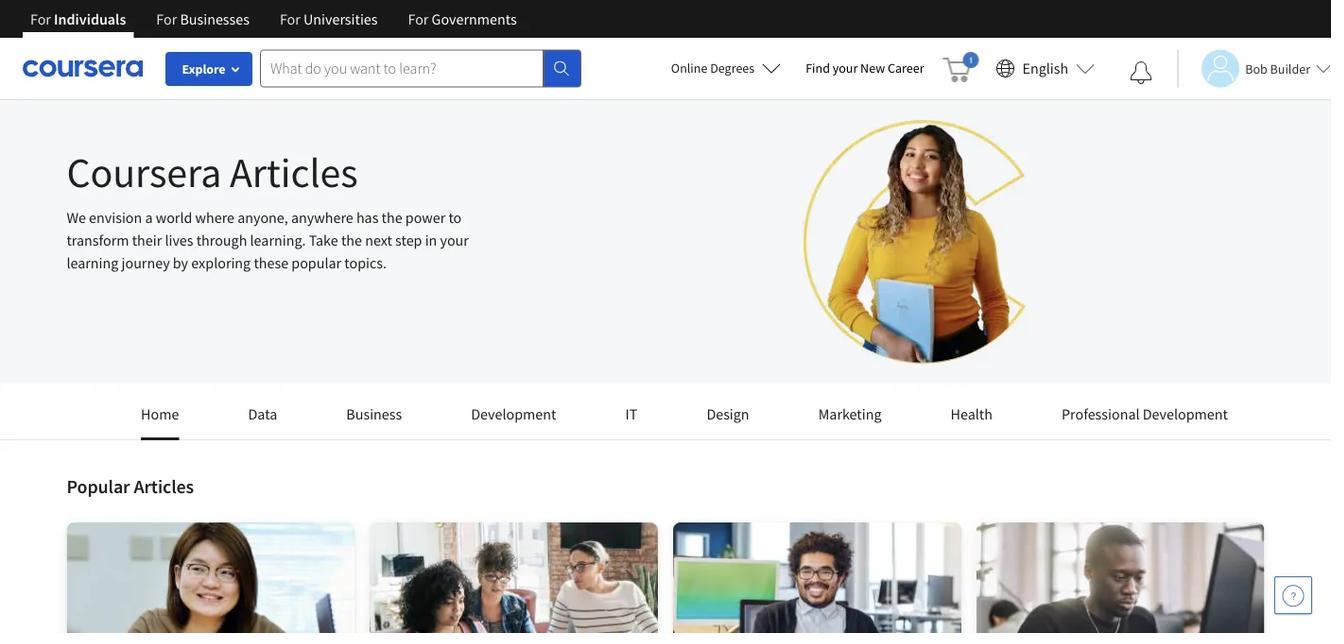 Task type: locate. For each thing, give the bounding box(es) containing it.
articles down home link
[[134, 475, 194, 499]]

the
[[382, 208, 402, 227], [341, 231, 362, 250]]

the right "has"
[[382, 208, 402, 227]]

0 horizontal spatial the
[[341, 231, 362, 250]]

the up topics.
[[341, 231, 362, 250]]

online degrees
[[671, 60, 755, 77]]

where
[[195, 208, 234, 227]]

learning
[[67, 253, 118, 272]]

english button
[[988, 38, 1103, 99]]

help center image
[[1282, 584, 1305, 607]]

0 vertical spatial articles
[[230, 146, 358, 198]]

topics.
[[344, 253, 387, 272]]

popular articles
[[67, 475, 194, 499]]

coursera articles
[[67, 146, 358, 198]]

their
[[132, 231, 162, 250]]

1 horizontal spatial your
[[833, 60, 858, 77]]

professional
[[1062, 405, 1140, 424]]

new
[[860, 60, 885, 77]]

for for governments
[[408, 9, 429, 28]]

your down to
[[440, 231, 469, 250]]

0 vertical spatial your
[[833, 60, 858, 77]]

articles
[[230, 146, 358, 198], [134, 475, 194, 499]]

anyone,
[[237, 208, 288, 227]]

None search field
[[260, 50, 581, 87]]

development
[[471, 405, 556, 424], [1143, 405, 1228, 424]]

0 horizontal spatial articles
[[134, 475, 194, 499]]

design
[[707, 405, 749, 424]]

for up what do you want to learn? text box
[[408, 9, 429, 28]]

for for universities
[[280, 9, 300, 28]]

What do you want to learn? text field
[[260, 50, 544, 87]]

home
[[141, 405, 179, 424]]

your
[[833, 60, 858, 77], [440, 231, 469, 250]]

lives
[[165, 231, 193, 250]]

a
[[145, 208, 153, 227]]

envision
[[89, 208, 142, 227]]

professional development link
[[1062, 405, 1228, 438]]

by
[[173, 253, 188, 272]]

world
[[156, 208, 192, 227]]

learning.
[[250, 231, 306, 250]]

for left universities
[[280, 9, 300, 28]]

for left individuals
[[30, 9, 51, 28]]

show notifications image
[[1130, 61, 1153, 84]]

we
[[67, 208, 86, 227]]

universities
[[304, 9, 378, 28]]

1 vertical spatial the
[[341, 231, 362, 250]]

health
[[951, 405, 993, 424]]

3 for from the left
[[280, 9, 300, 28]]

4 for from the left
[[408, 9, 429, 28]]

for left 'businesses' at the top left
[[156, 9, 177, 28]]

design link
[[707, 405, 749, 438]]

popular
[[291, 253, 341, 272]]

[featured image] a data scientist works on a desktop computer in an office. image
[[976, 523, 1265, 633]]

for individuals
[[30, 9, 126, 28]]

find
[[806, 60, 830, 77]]

it
[[625, 405, 638, 424]]

0 horizontal spatial your
[[440, 231, 469, 250]]

to
[[449, 208, 462, 227]]

your inside we envision a world where anyone, anywhere has the power to transform their lives through learning. take the next step in your learning journey by exploring these popular topics.
[[440, 231, 469, 250]]

0 horizontal spatial development
[[471, 405, 556, 424]]

your right "find"
[[833, 60, 858, 77]]

for for individuals
[[30, 9, 51, 28]]

2 development from the left
[[1143, 405, 1228, 424]]

1 horizontal spatial articles
[[230, 146, 358, 198]]

in
[[425, 231, 437, 250]]

1 horizontal spatial the
[[382, 208, 402, 227]]

articles for coursera articles
[[230, 146, 358, 198]]

degrees
[[710, 60, 755, 77]]

1 vertical spatial your
[[440, 231, 469, 250]]

marketing link
[[818, 405, 882, 438]]

for universities
[[280, 9, 378, 28]]

0 vertical spatial the
[[382, 208, 402, 227]]

for businesses
[[156, 9, 250, 28]]

1 horizontal spatial development
[[1143, 405, 1228, 424]]

bob builder button
[[1177, 50, 1331, 87]]

for governments
[[408, 9, 517, 28]]

[featured image] a woman talks about her weaknesses during a job interview. image
[[67, 523, 355, 633]]

2 for from the left
[[156, 9, 177, 28]]

anywhere
[[291, 208, 353, 227]]

articles up anywhere
[[230, 146, 358, 198]]

these
[[254, 253, 288, 272]]

popular
[[67, 475, 130, 499]]

for
[[30, 9, 51, 28], [156, 9, 177, 28], [280, 9, 300, 28], [408, 9, 429, 28]]

home link
[[141, 405, 179, 441]]

bob builder
[[1245, 60, 1310, 77]]

1 for from the left
[[30, 9, 51, 28]]

transform
[[67, 231, 129, 250]]

business
[[346, 405, 402, 424]]

1 vertical spatial articles
[[134, 475, 194, 499]]

bob
[[1245, 60, 1268, 77]]

development inside professional development link
[[1143, 405, 1228, 424]]

business link
[[346, 405, 402, 438]]



Task type: describe. For each thing, give the bounding box(es) containing it.
[featured image] a person in a blue button-down and black cardigan holds a blue folder and sits at a desk with a laptop and two monitors. image
[[673, 523, 961, 633]]

individuals
[[54, 9, 126, 28]]

marketing
[[818, 405, 882, 424]]

explore button
[[165, 52, 252, 86]]

banner navigation
[[15, 0, 532, 38]]

builder
[[1270, 60, 1310, 77]]

through
[[196, 231, 247, 250]]

articles for popular articles
[[134, 475, 194, 499]]

english
[[1023, 59, 1069, 78]]

online
[[671, 60, 708, 77]]

we envision a world where anyone, anywhere has the power to transform their lives through learning. take the next step in your learning journey by exploring these popular topics.
[[67, 208, 469, 272]]

explore
[[182, 61, 225, 78]]

career
[[888, 60, 924, 77]]

coursera articles hero banner image
[[773, 100, 1057, 384]]

shopping cart: 1 item image
[[943, 52, 979, 82]]

data
[[248, 405, 277, 424]]

it link
[[625, 405, 638, 438]]

your inside 'link'
[[833, 60, 858, 77]]

next
[[365, 231, 392, 250]]

for for businesses
[[156, 9, 177, 28]]

development link
[[471, 405, 556, 438]]

1 development from the left
[[471, 405, 556, 424]]

has
[[356, 208, 379, 227]]

data link
[[248, 405, 277, 438]]

exploring
[[191, 253, 251, 272]]

find your new career link
[[796, 57, 934, 80]]

[featured image] three software engineers collaborate on a project at the office. image
[[370, 523, 658, 633]]

professional development
[[1062, 405, 1228, 424]]

find your new career
[[806, 60, 924, 77]]

coursera image
[[23, 53, 143, 83]]

businesses
[[180, 9, 250, 28]]

coursera
[[67, 146, 221, 198]]

online degrees button
[[656, 47, 796, 89]]

governments
[[432, 9, 517, 28]]

journey
[[121, 253, 170, 272]]

step
[[395, 231, 422, 250]]

health link
[[951, 405, 993, 438]]

take
[[309, 231, 338, 250]]

power
[[405, 208, 446, 227]]



Task type: vqa. For each thing, say whether or not it's contained in the screenshot.
transform
yes



